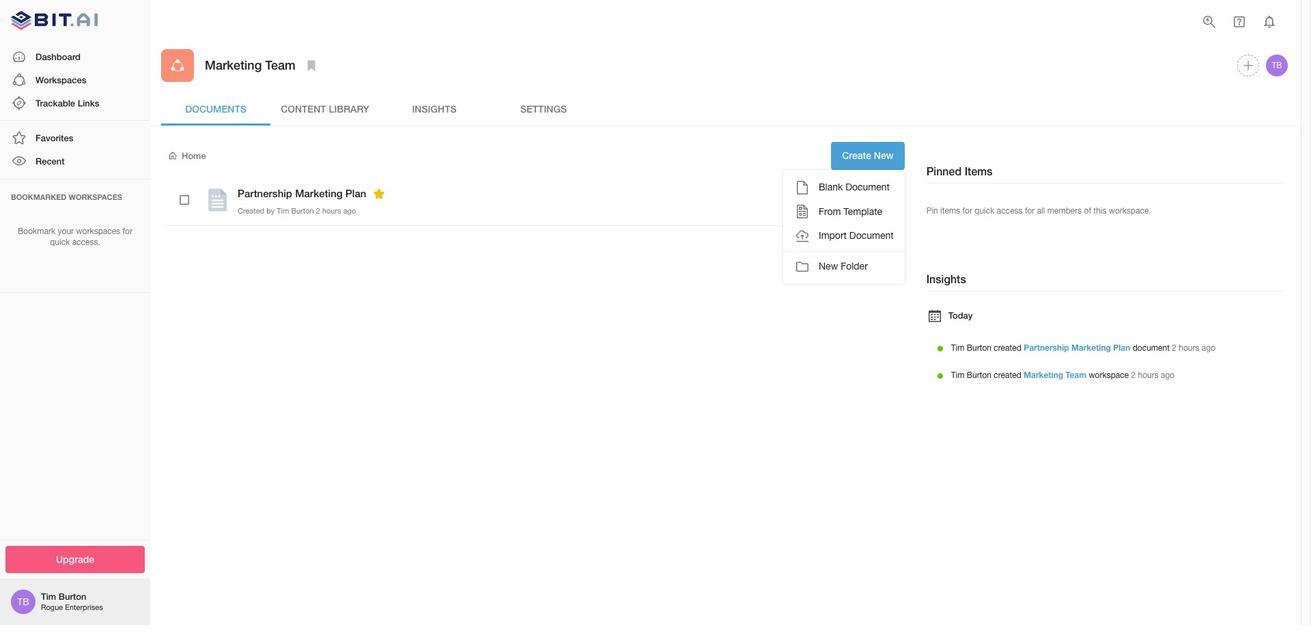 Task type: describe. For each thing, give the bounding box(es) containing it.
workspaces
[[76, 227, 120, 236]]

trackable links
[[36, 98, 99, 109]]

tim burton created partnership marketing plan document 2 hours ago
[[952, 343, 1216, 354]]

tim for partnership
[[952, 344, 965, 354]]

documents
[[185, 103, 247, 115]]

import document button
[[784, 224, 905, 249]]

pin
[[927, 206, 939, 216]]

this
[[1094, 206, 1107, 216]]

trackable links button
[[0, 92, 150, 115]]

pin items for quick access for all members of this workspace.
[[927, 206, 1152, 216]]

0 vertical spatial plan
[[346, 187, 367, 200]]

import document
[[819, 230, 894, 241]]

tb button
[[1265, 53, 1291, 79]]

content
[[281, 103, 326, 115]]

library
[[329, 103, 370, 115]]

new folder button
[[784, 255, 905, 279]]

blank document
[[819, 182, 890, 193]]

2 inside tim burton created partnership marketing plan document 2 hours ago
[[1173, 344, 1177, 354]]

1 vertical spatial plan
[[1114, 343, 1131, 354]]

0 vertical spatial ago
[[343, 207, 356, 215]]

bookmark your workspaces for quick access.
[[18, 227, 132, 248]]

tb inside button
[[1273, 61, 1283, 70]]

1 vertical spatial new
[[819, 261, 839, 272]]

burton for partnership
[[967, 344, 992, 354]]

of
[[1085, 206, 1092, 216]]

members
[[1048, 206, 1083, 216]]

upgrade
[[56, 554, 94, 565]]

0 vertical spatial partnership
[[238, 187, 292, 200]]

1 horizontal spatial team
[[1066, 371, 1087, 381]]

workspace.
[[1110, 206, 1152, 216]]

2 horizontal spatial for
[[1026, 206, 1035, 216]]

burton for enterprises
[[59, 592, 86, 603]]

from template
[[819, 206, 883, 217]]

folder
[[841, 261, 868, 272]]

0 vertical spatial quick
[[975, 206, 995, 216]]

pinned
[[927, 165, 962, 178]]

documents link
[[161, 93, 271, 126]]

items
[[965, 165, 993, 178]]

favorites button
[[0, 127, 150, 150]]

settings
[[521, 103, 567, 115]]

by
[[267, 207, 275, 215]]

quick inside "bookmark your workspaces for quick access."
[[50, 238, 70, 248]]

created by tim burton 2 hours ago
[[238, 207, 356, 215]]

hours inside tim burton created partnership marketing plan document 2 hours ago
[[1180, 344, 1200, 354]]

workspaces button
[[0, 68, 150, 92]]

blank document button
[[784, 176, 905, 200]]

blank
[[819, 182, 843, 193]]

insights link
[[380, 93, 489, 126]]

today
[[949, 310, 973, 321]]

burton for marketing
[[967, 371, 992, 381]]

partnership marketing plan link
[[1024, 343, 1131, 354]]

tim for enterprises
[[41, 592, 56, 603]]

workspaces
[[69, 192, 122, 201]]

for inside "bookmark your workspaces for quick access."
[[123, 227, 132, 236]]

0 vertical spatial new
[[875, 150, 894, 161]]

created for marketing
[[994, 371, 1022, 381]]

document
[[1133, 344, 1170, 354]]

1 horizontal spatial insights
[[927, 272, 967, 285]]

from
[[819, 206, 841, 217]]

trackable
[[36, 98, 75, 109]]

marketing team link
[[1024, 371, 1087, 381]]

workspace
[[1089, 371, 1130, 381]]

0 horizontal spatial hours
[[322, 207, 341, 215]]



Task type: vqa. For each thing, say whether or not it's contained in the screenshot.
CREATE NEW button
yes



Task type: locate. For each thing, give the bounding box(es) containing it.
quick down "your" at the left top of page
[[50, 238, 70, 248]]

tim inside tim burton rogue enterprises
[[41, 592, 56, 603]]

content library link
[[271, 93, 380, 126]]

create
[[843, 150, 872, 161]]

created for partnership
[[994, 344, 1022, 354]]

pinned items
[[927, 165, 993, 178]]

enterprises
[[65, 604, 103, 613]]

workspaces
[[36, 74, 86, 85]]

content library
[[281, 103, 370, 115]]

new folder
[[819, 261, 868, 272]]

recent button
[[0, 150, 150, 173]]

bookmark image
[[303, 57, 320, 74]]

tim
[[277, 207, 289, 215], [952, 344, 965, 354], [952, 371, 965, 381], [41, 592, 56, 603]]

team
[[265, 58, 296, 73], [1066, 371, 1087, 381]]

hours
[[322, 207, 341, 215], [1180, 344, 1200, 354], [1139, 371, 1159, 381]]

ago inside tim burton created marketing team workspace 2 hours ago
[[1162, 371, 1175, 381]]

marketing
[[205, 58, 262, 73], [295, 187, 343, 200], [1072, 343, 1112, 354], [1024, 371, 1064, 381]]

new left folder
[[819, 261, 839, 272]]

1 horizontal spatial tb
[[1273, 61, 1283, 70]]

ago right document at right
[[1203, 344, 1216, 354]]

2 right document at right
[[1173, 344, 1177, 354]]

ago inside tim burton created partnership marketing plan document 2 hours ago
[[1203, 344, 1216, 354]]

from template button
[[784, 200, 905, 224]]

hours inside tim burton created marketing team workspace 2 hours ago
[[1139, 371, 1159, 381]]

quick
[[975, 206, 995, 216], [50, 238, 70, 248]]

1 created from the top
[[994, 344, 1022, 354]]

1 horizontal spatial new
[[875, 150, 894, 161]]

2 inside tim burton created marketing team workspace 2 hours ago
[[1132, 371, 1136, 381]]

0 horizontal spatial team
[[265, 58, 296, 73]]

0 vertical spatial hours
[[322, 207, 341, 215]]

bookmark
[[18, 227, 56, 236]]

0 horizontal spatial 2
[[316, 207, 320, 215]]

ago down document at right
[[1162, 371, 1175, 381]]

hours right document at right
[[1180, 344, 1200, 354]]

2 horizontal spatial hours
[[1180, 344, 1200, 354]]

plan
[[346, 187, 367, 200], [1114, 343, 1131, 354]]

for right items
[[963, 206, 973, 216]]

home link
[[167, 150, 206, 162]]

recent
[[36, 156, 65, 167]]

1 horizontal spatial plan
[[1114, 343, 1131, 354]]

1 vertical spatial insights
[[927, 272, 967, 285]]

1 vertical spatial team
[[1066, 371, 1087, 381]]

0 horizontal spatial partnership
[[238, 187, 292, 200]]

new right the 'create'
[[875, 150, 894, 161]]

tim for marketing
[[952, 371, 965, 381]]

2 down "partnership marketing plan"
[[316, 207, 320, 215]]

0 horizontal spatial plan
[[346, 187, 367, 200]]

document
[[846, 182, 890, 193], [850, 230, 894, 241]]

1 horizontal spatial hours
[[1139, 371, 1159, 381]]

ago down "partnership marketing plan"
[[343, 207, 356, 215]]

1 horizontal spatial 2
[[1132, 371, 1136, 381]]

marketing up created by tim burton 2 hours ago
[[295, 187, 343, 200]]

created
[[994, 344, 1022, 354], [994, 371, 1022, 381]]

bookmarked
[[11, 192, 67, 201]]

0 horizontal spatial quick
[[50, 238, 70, 248]]

2 vertical spatial ago
[[1162, 371, 1175, 381]]

1 horizontal spatial partnership
[[1024, 343, 1070, 354]]

partnership up by
[[238, 187, 292, 200]]

team down partnership marketing plan link
[[1066, 371, 1087, 381]]

created left marketing team link
[[994, 371, 1022, 381]]

create new button
[[832, 142, 905, 170]]

burton
[[291, 207, 314, 215], [967, 344, 992, 354], [967, 371, 992, 381], [59, 592, 86, 603]]

new
[[875, 150, 894, 161], [819, 261, 839, 272]]

plan left document at right
[[1114, 343, 1131, 354]]

links
[[78, 98, 99, 109]]

2 right workspace
[[1132, 371, 1136, 381]]

1 vertical spatial tb
[[17, 597, 29, 608]]

created
[[238, 207, 265, 215]]

burton inside tim burton rogue enterprises
[[59, 592, 86, 603]]

1 vertical spatial ago
[[1203, 344, 1216, 354]]

dashboard
[[36, 51, 81, 62]]

team left bookmark icon
[[265, 58, 296, 73]]

access.
[[72, 238, 100, 248]]

partnership marketing plan
[[238, 187, 367, 200]]

1 horizontal spatial ago
[[1162, 371, 1175, 381]]

document for blank document
[[846, 182, 890, 193]]

created inside tim burton created marketing team workspace 2 hours ago
[[994, 371, 1022, 381]]

marketing up documents
[[205, 58, 262, 73]]

hours down document at right
[[1139, 371, 1159, 381]]

created inside tim burton created partnership marketing plan document 2 hours ago
[[994, 344, 1022, 354]]

2
[[316, 207, 320, 215], [1173, 344, 1177, 354], [1132, 371, 1136, 381]]

0 horizontal spatial ago
[[343, 207, 356, 215]]

1 vertical spatial 2
[[1173, 344, 1177, 354]]

rogue
[[41, 604, 63, 613]]

import
[[819, 230, 847, 241]]

1 vertical spatial partnership
[[1024, 343, 1070, 354]]

settings link
[[489, 93, 599, 126]]

2 vertical spatial hours
[[1139, 371, 1159, 381]]

burton inside tim burton created partnership marketing plan document 2 hours ago
[[967, 344, 992, 354]]

2 vertical spatial 2
[[1132, 371, 1136, 381]]

0 vertical spatial insights
[[412, 103, 457, 115]]

2 horizontal spatial ago
[[1203, 344, 1216, 354]]

marketing team
[[205, 58, 296, 73]]

home
[[182, 150, 206, 161]]

quick left access
[[975, 206, 995, 216]]

tab list
[[161, 93, 1291, 126]]

bookmarked workspaces
[[11, 192, 122, 201]]

1 vertical spatial document
[[850, 230, 894, 241]]

tim inside tim burton created partnership marketing plan document 2 hours ago
[[952, 344, 965, 354]]

0 vertical spatial document
[[846, 182, 890, 193]]

for
[[963, 206, 973, 216], [1026, 206, 1035, 216], [123, 227, 132, 236]]

0 vertical spatial created
[[994, 344, 1022, 354]]

for left the all
[[1026, 206, 1035, 216]]

1 vertical spatial created
[[994, 371, 1022, 381]]

tim burton created marketing team workspace 2 hours ago
[[952, 371, 1175, 381]]

0 vertical spatial team
[[265, 58, 296, 73]]

for right workspaces
[[123, 227, 132, 236]]

0 horizontal spatial new
[[819, 261, 839, 272]]

document up template
[[846, 182, 890, 193]]

1 horizontal spatial for
[[963, 206, 973, 216]]

burton inside tim burton created marketing team workspace 2 hours ago
[[967, 371, 992, 381]]

your
[[58, 227, 74, 236]]

0 vertical spatial tb
[[1273, 61, 1283, 70]]

favorites
[[36, 133, 73, 144]]

1 vertical spatial hours
[[1180, 344, 1200, 354]]

plan left remove favorite icon
[[346, 187, 367, 200]]

1 horizontal spatial quick
[[975, 206, 995, 216]]

items
[[941, 206, 961, 216]]

all
[[1038, 206, 1046, 216]]

tab list containing documents
[[161, 93, 1291, 126]]

document for import document
[[850, 230, 894, 241]]

partnership up marketing team link
[[1024, 343, 1070, 354]]

0 horizontal spatial for
[[123, 227, 132, 236]]

0 horizontal spatial tb
[[17, 597, 29, 608]]

insights inside tab list
[[412, 103, 457, 115]]

ago
[[343, 207, 356, 215], [1203, 344, 1216, 354], [1162, 371, 1175, 381]]

0 horizontal spatial insights
[[412, 103, 457, 115]]

marketing down partnership marketing plan link
[[1024, 371, 1064, 381]]

marketing up workspace
[[1072, 343, 1112, 354]]

tim burton rogue enterprises
[[41, 592, 103, 613]]

upgrade button
[[5, 546, 145, 574]]

tb
[[1273, 61, 1283, 70], [17, 597, 29, 608]]

document down template
[[850, 230, 894, 241]]

template
[[844, 206, 883, 217]]

create new
[[843, 150, 894, 161]]

insights
[[412, 103, 457, 115], [927, 272, 967, 285]]

hours down "partnership marketing plan"
[[322, 207, 341, 215]]

access
[[997, 206, 1023, 216]]

tim inside tim burton created marketing team workspace 2 hours ago
[[952, 371, 965, 381]]

dashboard button
[[0, 45, 150, 68]]

1 vertical spatial quick
[[50, 238, 70, 248]]

remove favorite image
[[371, 186, 388, 202]]

created up tim burton created marketing team workspace 2 hours ago in the bottom of the page
[[994, 344, 1022, 354]]

0 vertical spatial 2
[[316, 207, 320, 215]]

2 horizontal spatial 2
[[1173, 344, 1177, 354]]

2 created from the top
[[994, 371, 1022, 381]]

partnership
[[238, 187, 292, 200], [1024, 343, 1070, 354]]



